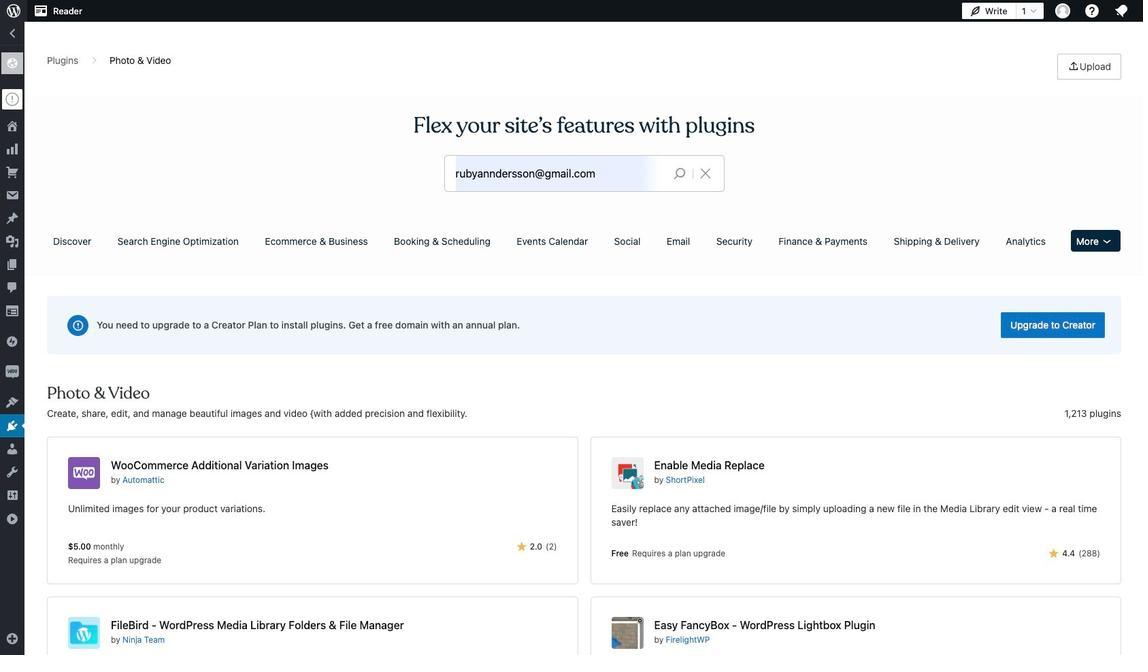 Task type: describe. For each thing, give the bounding box(es) containing it.
Search search field
[[456, 156, 663, 191]]

open search image
[[663, 164, 697, 183]]

manage your sites image
[[5, 3, 22, 19]]

1 img image from the top
[[5, 335, 19, 349]]



Task type: locate. For each thing, give the bounding box(es) containing it.
main content
[[42, 54, 1127, 656]]

close search image
[[689, 165, 723, 182]]

plugin icon image
[[68, 457, 100, 489], [612, 457, 644, 489], [68, 617, 100, 649], [612, 617, 644, 649]]

manage your notifications image
[[1114, 3, 1130, 19]]

2 img image from the top
[[5, 366, 19, 379]]

1 vertical spatial img image
[[5, 366, 19, 379]]

my profile image
[[1056, 3, 1071, 18]]

0 vertical spatial img image
[[5, 335, 19, 349]]

None search field
[[445, 156, 724, 191]]

img image
[[5, 335, 19, 349], [5, 366, 19, 379]]

help image
[[1084, 3, 1101, 19]]



Task type: vqa. For each thing, say whether or not it's contained in the screenshot.
Thumbnail for a post titled "The Art of Connection "
no



